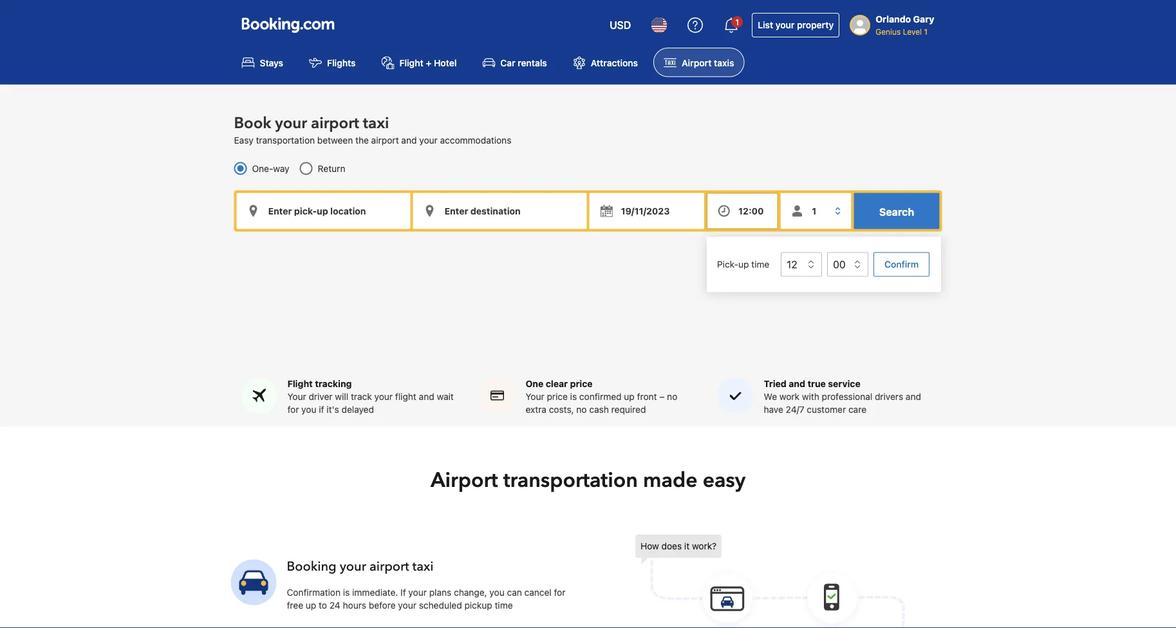 Task type: describe. For each thing, give the bounding box(es) containing it.
12:00 button
[[707, 193, 778, 229]]

confirmation
[[287, 587, 341, 598]]

attractions
[[591, 57, 638, 68]]

stays
[[260, 57, 283, 68]]

up inside one clear price your price is confirmed up front – no extra costs, no cash required
[[624, 391, 635, 402]]

flights
[[327, 57, 356, 68]]

airport for airport taxis
[[682, 57, 712, 68]]

orlando gary genius level 1
[[876, 14, 935, 36]]

booking
[[287, 558, 337, 575]]

taxi for book
[[363, 113, 389, 134]]

car rentals link
[[472, 48, 558, 77]]

confirmed
[[580, 391, 622, 402]]

transportation inside book your airport taxi easy transportation between the airport and your accommodations
[[256, 134, 315, 145]]

easy
[[234, 134, 254, 145]]

book your airport taxi easy transportation between the airport and your accommodations
[[234, 113, 512, 145]]

one
[[526, 378, 544, 389]]

1 horizontal spatial no
[[667, 391, 678, 402]]

you inside confirmation is immediate. if your plans change, you can cancel for free up to 24 hours before your scheduled pickup time
[[490, 587, 505, 598]]

12:00
[[739, 205, 764, 216]]

flight + hotel link
[[371, 48, 467, 77]]

and inside flight tracking your driver will track your flight and wait for you if it's delayed
[[419, 391, 435, 402]]

will
[[335, 391, 349, 402]]

24
[[330, 600, 341, 611]]

tried
[[764, 378, 787, 389]]

rentals
[[518, 57, 547, 68]]

work
[[780, 391, 800, 402]]

pick-up time
[[718, 259, 770, 270]]

0 horizontal spatial booking airport taxi image
[[231, 559, 277, 605]]

before
[[369, 600, 396, 611]]

your right list
[[776, 20, 795, 30]]

1 horizontal spatial price
[[570, 378, 593, 389]]

change,
[[454, 587, 487, 598]]

you inside flight tracking your driver will track your flight and wait for you if it's delayed
[[302, 404, 317, 415]]

Enter destination text field
[[413, 193, 587, 229]]

accommodations
[[440, 134, 512, 145]]

property
[[797, 20, 834, 30]]

way
[[273, 163, 290, 173]]

easy
[[703, 466, 746, 494]]

your up immediate.
[[340, 558, 366, 575]]

cancel
[[525, 587, 552, 598]]

flight for flight tracking your driver will track your flight and wait for you if it's delayed
[[288, 378, 313, 389]]

immediate.
[[352, 587, 398, 598]]

0 vertical spatial time
[[752, 259, 770, 270]]

service
[[829, 378, 861, 389]]

19/11/2023
[[621, 205, 670, 216]]

genius
[[876, 27, 901, 36]]

list your property
[[758, 20, 834, 30]]

your down if in the left of the page
[[398, 600, 417, 611]]

booking.com online hotel reservations image
[[242, 17, 335, 33]]

level
[[904, 27, 922, 36]]

+
[[426, 57, 432, 68]]

list
[[758, 20, 774, 30]]

pickup
[[465, 600, 493, 611]]

1 inside button
[[736, 17, 739, 26]]

pick-
[[718, 259, 739, 270]]

list your property link
[[753, 13, 840, 37]]

drivers
[[875, 391, 904, 402]]

care
[[849, 404, 867, 415]]

to
[[319, 600, 327, 611]]

for for confirmation is immediate. if your plans change, you can cancel for free up to 24 hours before your scheduled pickup time
[[554, 587, 566, 598]]

driver
[[309, 391, 333, 402]]

with
[[802, 391, 820, 402]]

book
[[234, 113, 271, 134]]

customer
[[807, 404, 847, 415]]

tried and true service we work with professional drivers and have 24/7 customer care
[[764, 378, 922, 415]]

attractions link
[[563, 48, 649, 77]]

have
[[764, 404, 784, 415]]

your inside flight tracking your driver will track your flight and wait for you if it's delayed
[[288, 391, 306, 402]]

confirmation is immediate. if your plans change, you can cancel for free up to 24 hours before your scheduled pickup time
[[287, 587, 566, 611]]

time inside confirmation is immediate. if your plans change, you can cancel for free up to 24 hours before your scheduled pickup time
[[495, 600, 513, 611]]

scheduled
[[419, 600, 462, 611]]

return
[[318, 163, 346, 173]]

taxis
[[714, 57, 735, 68]]

true
[[808, 378, 826, 389]]

flights link
[[299, 48, 366, 77]]

is inside confirmation is immediate. if your plans change, you can cancel for free up to 24 hours before your scheduled pickup time
[[343, 587, 350, 598]]

Enter pick-up location text field
[[237, 193, 411, 229]]

1 button
[[716, 10, 747, 41]]

airport for book
[[311, 113, 359, 134]]



Task type: locate. For each thing, give the bounding box(es) containing it.
0 vertical spatial taxi
[[363, 113, 389, 134]]

1 vertical spatial for
[[554, 587, 566, 598]]

1 horizontal spatial you
[[490, 587, 505, 598]]

search button
[[854, 193, 940, 229]]

if
[[401, 587, 406, 598]]

0 vertical spatial airport
[[682, 57, 712, 68]]

flight up driver
[[288, 378, 313, 389]]

the
[[356, 134, 369, 145]]

your right if in the left of the page
[[409, 587, 427, 598]]

tracking
[[315, 378, 352, 389]]

professional
[[822, 391, 873, 402]]

0 vertical spatial price
[[570, 378, 593, 389]]

does
[[662, 541, 682, 551]]

stays link
[[232, 48, 294, 77]]

time down can
[[495, 600, 513, 611]]

0 horizontal spatial flight
[[288, 378, 313, 389]]

1 left list
[[736, 17, 739, 26]]

and right the
[[402, 134, 417, 145]]

is inside one clear price your price is confirmed up front – no extra costs, no cash required
[[571, 391, 577, 402]]

we
[[764, 391, 778, 402]]

your right book
[[275, 113, 307, 134]]

gary
[[914, 14, 935, 24]]

0 vertical spatial no
[[667, 391, 678, 402]]

you left if
[[302, 404, 317, 415]]

2 vertical spatial airport
[[370, 558, 409, 575]]

airport transportation made easy
[[431, 466, 746, 494]]

for inside confirmation is immediate. if your plans change, you can cancel for free up to 24 hours before your scheduled pickup time
[[554, 587, 566, 598]]

for left if
[[288, 404, 299, 415]]

it's
[[327, 404, 339, 415]]

plans
[[429, 587, 452, 598]]

0 horizontal spatial no
[[577, 404, 587, 415]]

0 horizontal spatial airport
[[431, 466, 498, 494]]

made
[[643, 466, 698, 494]]

your left driver
[[288, 391, 306, 402]]

transportation
[[256, 134, 315, 145], [503, 466, 638, 494]]

1 vertical spatial price
[[547, 391, 568, 402]]

extra
[[526, 404, 547, 415]]

2 your from the left
[[526, 391, 545, 402]]

0 vertical spatial for
[[288, 404, 299, 415]]

0 horizontal spatial your
[[288, 391, 306, 402]]

1 vertical spatial no
[[577, 404, 587, 415]]

one-way
[[252, 163, 290, 173]]

for right the 'cancel'
[[554, 587, 566, 598]]

for inside flight tracking your driver will track your flight and wait for you if it's delayed
[[288, 404, 299, 415]]

airport taxis
[[682, 57, 735, 68]]

flight inside flight tracking your driver will track your flight and wait for you if it's delayed
[[288, 378, 313, 389]]

1 vertical spatial up
[[624, 391, 635, 402]]

1 vertical spatial airport
[[431, 466, 498, 494]]

track
[[351, 391, 372, 402]]

0 horizontal spatial 1
[[736, 17, 739, 26]]

hours
[[343, 600, 367, 611]]

cash
[[590, 404, 609, 415]]

work?
[[692, 541, 717, 551]]

0 vertical spatial airport
[[311, 113, 359, 134]]

1 horizontal spatial booking airport taxi image
[[636, 534, 906, 628]]

1 inside orlando gary genius level 1
[[925, 27, 928, 36]]

taxi up the
[[363, 113, 389, 134]]

your down one
[[526, 391, 545, 402]]

1 horizontal spatial transportation
[[503, 466, 638, 494]]

up left to
[[306, 600, 316, 611]]

flight
[[400, 57, 424, 68], [288, 378, 313, 389]]

one-
[[252, 163, 273, 173]]

airport up if in the left of the page
[[370, 558, 409, 575]]

no right –
[[667, 391, 678, 402]]

0 horizontal spatial is
[[343, 587, 350, 598]]

usd button
[[602, 10, 639, 41]]

car
[[501, 57, 516, 68]]

0 horizontal spatial for
[[288, 404, 299, 415]]

delayed
[[342, 404, 374, 415]]

for
[[288, 404, 299, 415], [554, 587, 566, 598]]

airport up between
[[311, 113, 359, 134]]

usd
[[610, 19, 631, 31]]

1 vertical spatial is
[[343, 587, 350, 598]]

time right pick-
[[752, 259, 770, 270]]

for for flight tracking your driver will track your flight and wait for you if it's delayed
[[288, 404, 299, 415]]

airport
[[311, 113, 359, 134], [371, 134, 399, 145], [370, 558, 409, 575]]

0 vertical spatial is
[[571, 391, 577, 402]]

is up hours
[[343, 587, 350, 598]]

and right drivers
[[906, 391, 922, 402]]

and left wait
[[419, 391, 435, 402]]

you left can
[[490, 587, 505, 598]]

0 horizontal spatial you
[[302, 404, 317, 415]]

up up the required
[[624, 391, 635, 402]]

your inside one clear price your price is confirmed up front – no extra costs, no cash required
[[526, 391, 545, 402]]

if
[[319, 404, 324, 415]]

clear
[[546, 378, 568, 389]]

no
[[667, 391, 678, 402], [577, 404, 587, 415]]

front
[[637, 391, 657, 402]]

1 horizontal spatial your
[[526, 391, 545, 402]]

0 horizontal spatial time
[[495, 600, 513, 611]]

0 vertical spatial up
[[739, 259, 750, 270]]

2 vertical spatial up
[[306, 600, 316, 611]]

1 horizontal spatial airport
[[682, 57, 712, 68]]

booking airport taxi image
[[636, 534, 906, 628], [231, 559, 277, 605]]

0 horizontal spatial up
[[306, 600, 316, 611]]

hotel
[[434, 57, 457, 68]]

airport taxis link
[[654, 48, 745, 77]]

orlando
[[876, 14, 912, 24]]

0 vertical spatial transportation
[[256, 134, 315, 145]]

1 horizontal spatial taxi
[[413, 558, 434, 575]]

1 horizontal spatial up
[[624, 391, 635, 402]]

your
[[288, 391, 306, 402], [526, 391, 545, 402]]

flight
[[395, 391, 417, 402]]

2 horizontal spatial up
[[739, 259, 750, 270]]

your left "accommodations"
[[420, 134, 438, 145]]

1 horizontal spatial 1
[[925, 27, 928, 36]]

wait
[[437, 391, 454, 402]]

taxi
[[363, 113, 389, 134], [413, 558, 434, 575]]

up down 12:00 button at the top right of the page
[[739, 259, 750, 270]]

0 horizontal spatial price
[[547, 391, 568, 402]]

and inside book your airport taxi easy transportation between the airport and your accommodations
[[402, 134, 417, 145]]

0 horizontal spatial transportation
[[256, 134, 315, 145]]

airport right the
[[371, 134, 399, 145]]

taxi for booking
[[413, 558, 434, 575]]

one clear price your price is confirmed up front – no extra costs, no cash required
[[526, 378, 678, 415]]

1 horizontal spatial time
[[752, 259, 770, 270]]

is up costs,
[[571, 391, 577, 402]]

confirm button
[[874, 252, 930, 277]]

how does it work?
[[641, 541, 717, 551]]

airport for booking
[[370, 558, 409, 575]]

between
[[317, 134, 353, 145]]

up
[[739, 259, 750, 270], [624, 391, 635, 402], [306, 600, 316, 611]]

1 horizontal spatial flight
[[400, 57, 424, 68]]

1 horizontal spatial for
[[554, 587, 566, 598]]

1 horizontal spatial is
[[571, 391, 577, 402]]

costs,
[[549, 404, 574, 415]]

0 vertical spatial 1
[[736, 17, 739, 26]]

0 horizontal spatial taxi
[[363, 113, 389, 134]]

1 vertical spatial airport
[[371, 134, 399, 145]]

1 vertical spatial flight
[[288, 378, 313, 389]]

confirm
[[885, 259, 919, 269]]

time
[[752, 259, 770, 270], [495, 600, 513, 611]]

taxi inside book your airport taxi easy transportation between the airport and your accommodations
[[363, 113, 389, 134]]

your inside flight tracking your driver will track your flight and wait for you if it's delayed
[[375, 391, 393, 402]]

up inside confirmation is immediate. if your plans change, you can cancel for free up to 24 hours before your scheduled pickup time
[[306, 600, 316, 611]]

price down clear
[[547, 391, 568, 402]]

flight left + on the left top of page
[[400, 57, 424, 68]]

flight for flight + hotel
[[400, 57, 424, 68]]

1 vertical spatial 1
[[925, 27, 928, 36]]

1 down "gary"
[[925, 27, 928, 36]]

24/7
[[786, 404, 805, 415]]

car rentals
[[501, 57, 547, 68]]

no left cash
[[577, 404, 587, 415]]

search
[[880, 205, 915, 218]]

airport for airport transportation made easy
[[431, 466, 498, 494]]

1 vertical spatial taxi
[[413, 558, 434, 575]]

required
[[612, 404, 646, 415]]

1 vertical spatial time
[[495, 600, 513, 611]]

flight + hotel
[[400, 57, 457, 68]]

1 vertical spatial transportation
[[503, 466, 638, 494]]

your right track
[[375, 391, 393, 402]]

1 your from the left
[[288, 391, 306, 402]]

flight tracking your driver will track your flight and wait for you if it's delayed
[[288, 378, 454, 415]]

it
[[685, 541, 690, 551]]

1 vertical spatial you
[[490, 587, 505, 598]]

free
[[287, 600, 303, 611]]

0 vertical spatial you
[[302, 404, 317, 415]]

price
[[570, 378, 593, 389], [547, 391, 568, 402]]

how
[[641, 541, 659, 551]]

19/11/2023 button
[[590, 193, 705, 229]]

can
[[507, 587, 522, 598]]

and up work
[[789, 378, 806, 389]]

–
[[660, 391, 665, 402]]

price up confirmed at the bottom of page
[[570, 378, 593, 389]]

0 vertical spatial flight
[[400, 57, 424, 68]]

taxi up plans
[[413, 558, 434, 575]]

1
[[736, 17, 739, 26], [925, 27, 928, 36]]



Task type: vqa. For each thing, say whether or not it's contained in the screenshot.
Flight to the top
yes



